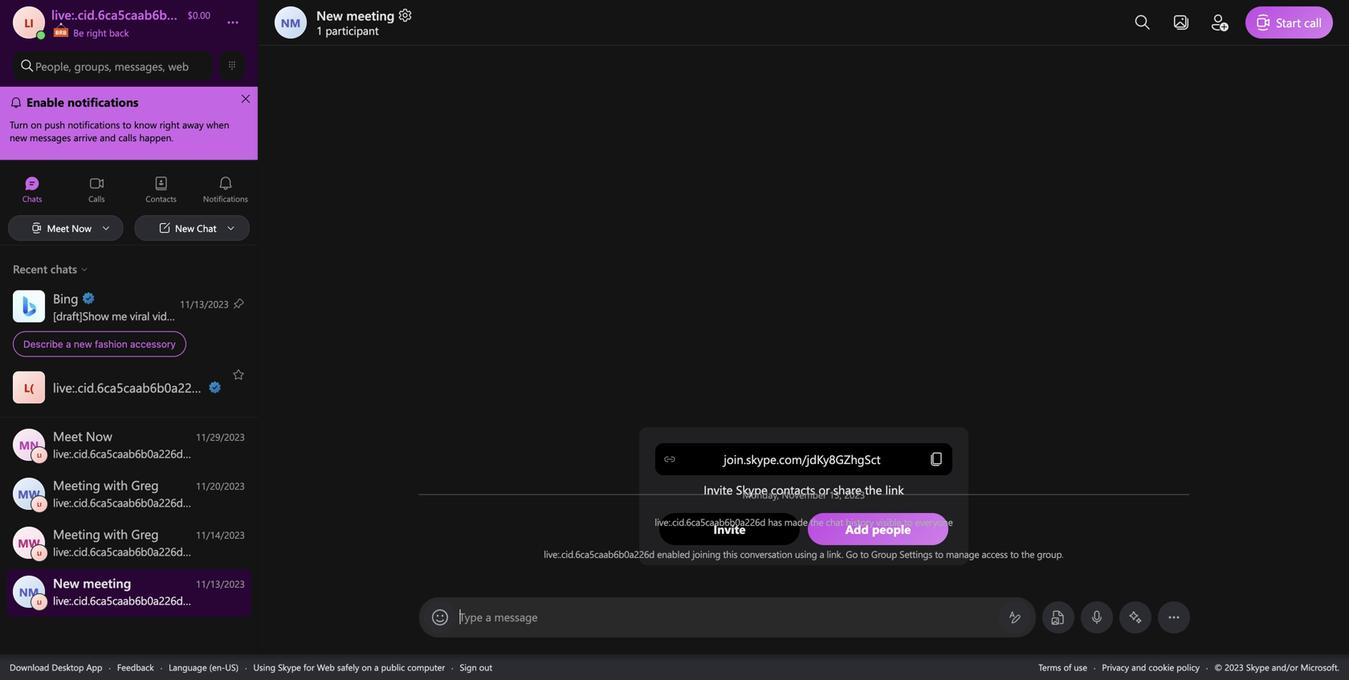 Task type: describe. For each thing, give the bounding box(es) containing it.
me
[[112, 308, 127, 323]]

a left link.
[[820, 548, 825, 561]]

live:.cid.6ca5caab6b0a226d for enabled joining this conversation using a link. go to group settings to manage access to the group.
[[544, 548, 655, 561]]

settings
[[900, 548, 933, 561]]

right
[[87, 26, 107, 39]]

privacy and cookie policy link
[[1102, 662, 1200, 674]]

0 horizontal spatial the
[[810, 516, 824, 529]]

to right the visible
[[904, 516, 913, 529]]

1 horizontal spatial the
[[1022, 548, 1035, 561]]

new meeting button
[[316, 6, 413, 24]]

visible
[[877, 516, 902, 529]]

[draft]show
[[53, 308, 109, 323]]

to right settings
[[935, 548, 944, 561]]

meeting
[[346, 6, 395, 24]]

chat
[[826, 516, 844, 529]]

access
[[982, 548, 1008, 561]]

a left public
[[374, 662, 379, 674]]

history
[[846, 516, 874, 529]]

videos
[[153, 308, 184, 323]]

be
[[73, 26, 84, 39]]

us)
[[225, 662, 239, 674]]

of
[[1064, 662, 1072, 674]]

fashion
[[95, 339, 127, 350]]

privacy
[[1102, 662, 1130, 674]]

Type a message text field
[[460, 610, 996, 626]]

download desktop app
[[10, 662, 102, 674]]

new meeting
[[316, 6, 395, 24]]

safely
[[337, 662, 359, 674]]

terms of use link
[[1039, 662, 1088, 674]]

conversation
[[740, 548, 793, 561]]

language
[[169, 662, 207, 674]]

tiktok
[[202, 308, 232, 323]]

and
[[1132, 662, 1147, 674]]

manage
[[946, 548, 980, 561]]

language (en-us)
[[169, 662, 239, 674]]

group.
[[1037, 548, 1064, 561]]

groups,
[[74, 58, 112, 73]]

group
[[872, 548, 897, 561]]

go
[[846, 548, 858, 561]]

terms
[[1039, 662, 1062, 674]]



Task type: locate. For each thing, give the bounding box(es) containing it.
computer
[[407, 662, 445, 674]]

use
[[1074, 662, 1088, 674]]

feedback
[[117, 662, 154, 674]]

type
[[459, 610, 483, 625]]

public
[[381, 662, 405, 674]]

sign
[[460, 662, 477, 674]]

live:.cid.6ca5caab6b0a226d
[[655, 516, 766, 529], [544, 548, 655, 561]]

skype
[[278, 662, 301, 674]]

to right access
[[1011, 548, 1019, 561]]

on
[[186, 308, 199, 323], [362, 662, 372, 674]]

[draft]show me viral videos on tiktok
[[53, 308, 232, 323]]

using
[[253, 662, 276, 674]]

1 horizontal spatial on
[[362, 662, 372, 674]]

(en-
[[209, 662, 225, 674]]

people, groups, messages, web button
[[13, 51, 213, 80]]

link.
[[827, 548, 844, 561]]

0 horizontal spatial on
[[186, 308, 199, 323]]

the left group.
[[1022, 548, 1035, 561]]

people, groups, messages, web
[[35, 58, 189, 73]]

0 vertical spatial the
[[810, 516, 824, 529]]

out
[[479, 662, 493, 674]]

live:.cid.6ca5caab6b0a226d left enabled
[[544, 548, 655, 561]]

enabled
[[657, 548, 690, 561]]

download
[[10, 662, 49, 674]]

web
[[168, 58, 189, 73]]

terms of use
[[1039, 662, 1088, 674]]

the left chat
[[810, 516, 824, 529]]

to
[[904, 516, 913, 529], [861, 548, 869, 561], [935, 548, 944, 561], [1011, 548, 1019, 561]]

app
[[86, 662, 102, 674]]

a left new
[[66, 339, 71, 350]]

live:.cid.6ca5caab6b0a226d enabled joining this conversation using a link. go to group settings to manage access to the group.
[[544, 548, 1064, 561]]

desktop
[[52, 662, 84, 674]]

sign out
[[460, 662, 493, 674]]

people,
[[35, 58, 71, 73]]

back
[[109, 26, 129, 39]]

download desktop app link
[[10, 662, 102, 674]]

0 vertical spatial on
[[186, 308, 199, 323]]

made
[[785, 516, 808, 529]]

sign out link
[[460, 662, 493, 674]]

a
[[66, 339, 71, 350], [820, 548, 825, 561], [486, 610, 491, 625], [374, 662, 379, 674]]

cookie
[[1149, 662, 1175, 674]]

the
[[810, 516, 824, 529], [1022, 548, 1035, 561]]

everyone
[[915, 516, 953, 529]]

has
[[768, 516, 782, 529]]

language (en-us) link
[[169, 662, 239, 674]]

feedback link
[[117, 662, 154, 674]]

tab list
[[0, 169, 258, 213]]

viral
[[130, 308, 150, 323]]

accessory
[[130, 339, 176, 350]]

messages,
[[115, 58, 165, 73]]

joining
[[693, 548, 721, 561]]

describe a new fashion accessory
[[23, 339, 176, 350]]

using skype for web safely on a public computer link
[[253, 662, 445, 674]]

this
[[723, 548, 738, 561]]

type a message
[[459, 610, 538, 625]]

a right type
[[486, 610, 491, 625]]

for
[[304, 662, 315, 674]]

be right back button
[[51, 22, 210, 39]]

on right safely
[[362, 662, 372, 674]]

1 vertical spatial on
[[362, 662, 372, 674]]

new
[[316, 6, 343, 24]]

1 vertical spatial the
[[1022, 548, 1035, 561]]

1 vertical spatial live:.cid.6ca5caab6b0a226d
[[544, 548, 655, 561]]

be right back
[[71, 26, 129, 39]]

on left tiktok
[[186, 308, 199, 323]]

message
[[495, 610, 538, 625]]

live:.cid.6ca5caab6b0a226d has made the chat history visible to everyone
[[655, 516, 953, 529]]

live:.cid.6ca5caab6b0a226d up 'joining'
[[655, 516, 766, 529]]

live:.cid.6ca5caab6b0a226d for has made the chat history visible to everyone
[[655, 516, 766, 529]]

privacy and cookie policy
[[1102, 662, 1200, 674]]

policy
[[1177, 662, 1200, 674]]

0 vertical spatial live:.cid.6ca5caab6b0a226d
[[655, 516, 766, 529]]

to right go
[[861, 548, 869, 561]]

web
[[317, 662, 335, 674]]

using
[[795, 548, 817, 561]]

describe
[[23, 339, 63, 350]]

using skype for web safely on a public computer
[[253, 662, 445, 674]]

new
[[74, 339, 92, 350]]



Task type: vqa. For each thing, say whether or not it's contained in the screenshot.
"Privacy"
yes



